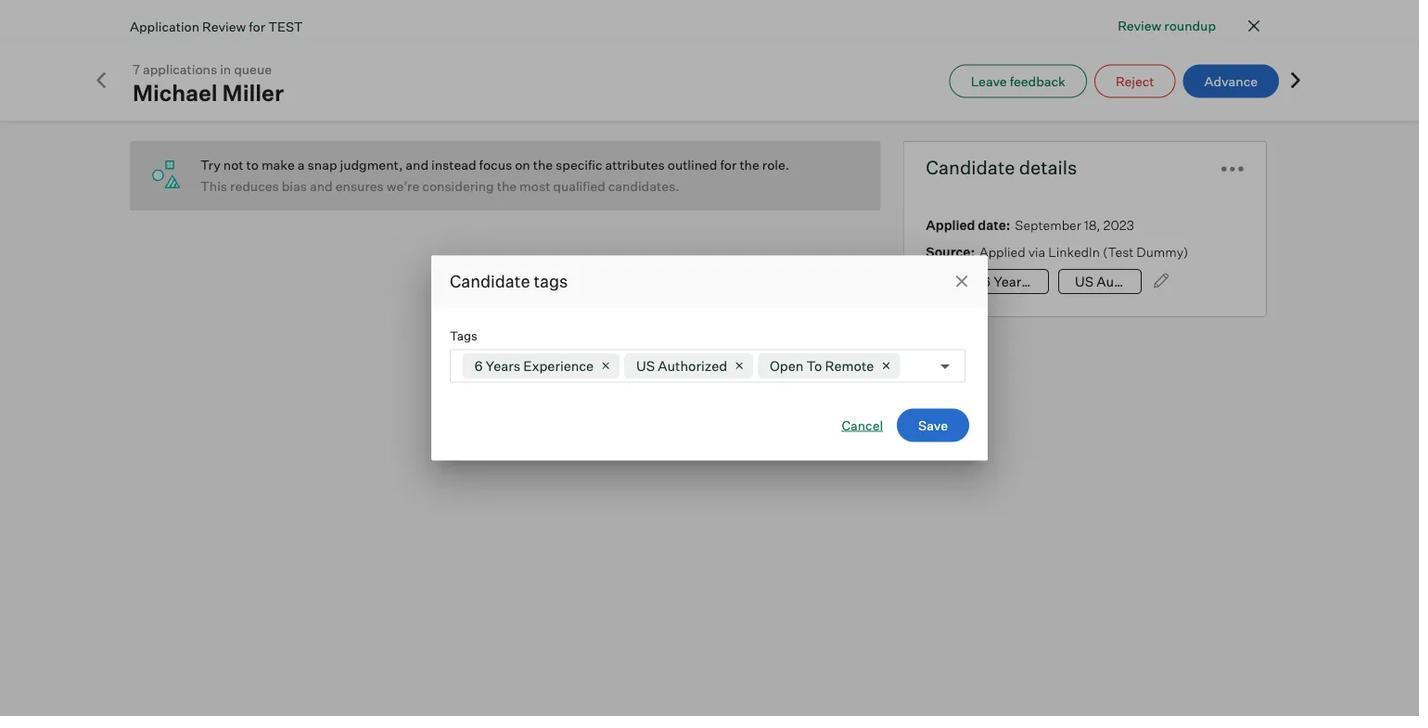 Task type: describe. For each thing, give the bounding box(es) containing it.
reject button
[[1095, 64, 1176, 98]]

1 horizontal spatial review
[[1118, 17, 1162, 33]]

0 horizontal spatial review
[[202, 18, 246, 34]]

previous element
[[92, 71, 110, 91]]

us inside candidate tags dialog
[[637, 358, 655, 374]]

1 horizontal spatial and
[[406, 157, 429, 173]]

0 horizontal spatial the
[[497, 178, 517, 194]]

try
[[200, 157, 221, 173]]

authorized inside candidate tags dialog
[[658, 358, 728, 374]]

judgment,
[[340, 157, 403, 173]]

bias
[[282, 178, 307, 194]]

candidate tags
[[450, 271, 568, 292]]

specific
[[556, 157, 603, 173]]

open
[[770, 358, 804, 374]]

applied date: september 18, 2023
[[926, 217, 1135, 233]]

to
[[807, 358, 823, 374]]

7
[[133, 61, 140, 77]]

next element
[[1287, 71, 1306, 91]]

michael miller link
[[133, 79, 284, 107]]

save
[[919, 417, 948, 433]]

date:
[[978, 217, 1011, 233]]

feedback
[[1010, 73, 1066, 89]]

advance button
[[1184, 64, 1280, 98]]

make
[[262, 157, 295, 173]]

september
[[1015, 217, 1082, 233]]

for inside try not to make a snap judgment, and instead focus on the specific attributes outlined for the role. this reduces bias and ensures we're considering the most qualified candidates.
[[721, 157, 737, 173]]

instead
[[432, 157, 477, 173]]

reduces
[[230, 178, 279, 194]]

to
[[246, 157, 259, 173]]

try not to make a snap judgment, and instead focus on the specific attributes outlined for the role. this reduces bias and ensures we're considering the most qualified candidates.
[[200, 157, 790, 194]]

leave feedback
[[971, 73, 1066, 89]]

6 years experience
[[475, 358, 594, 374]]

queue
[[234, 61, 272, 77]]

roundup
[[1165, 17, 1217, 33]]

cancel link
[[842, 416, 883, 435]]

application review for test
[[130, 18, 303, 34]]

open to remote
[[770, 358, 874, 374]]

remote
[[825, 358, 874, 374]]

tags:
[[926, 272, 961, 288]]

candidate actions image
[[1222, 167, 1244, 172]]

candidate details
[[926, 156, 1078, 179]]

1 horizontal spatial the
[[533, 157, 553, 173]]

review roundup
[[1118, 17, 1217, 33]]

candidates.
[[608, 178, 680, 194]]

a
[[298, 157, 305, 173]]

(test
[[1103, 244, 1134, 260]]

0 vertical spatial authorized
[[1097, 273, 1166, 290]]

test
[[268, 18, 303, 34]]

on
[[515, 157, 531, 173]]

candidate actions element
[[1222, 151, 1244, 184]]

1 horizontal spatial us
[[1075, 273, 1094, 290]]

leave feedback button
[[950, 64, 1087, 98]]

michael
[[133, 79, 218, 107]]

source:
[[926, 244, 975, 260]]

candidate for candidate tags
[[450, 271, 530, 292]]

candidate for candidate details
[[926, 156, 1016, 179]]



Task type: vqa. For each thing, say whether or not it's contained in the screenshot.
the leftmost with
no



Task type: locate. For each thing, give the bounding box(es) containing it.
linkedin
[[1049, 244, 1100, 260]]

0 horizontal spatial us
[[637, 358, 655, 374]]

considering
[[423, 178, 494, 194]]

outlined
[[668, 157, 718, 173]]

1 horizontal spatial us authorized
[[1075, 273, 1166, 290]]

reject
[[1116, 73, 1155, 89]]

via
[[1029, 244, 1046, 260]]

7 applications in queue michael miller
[[133, 61, 284, 107]]

1 vertical spatial us
[[637, 358, 655, 374]]

tags
[[450, 328, 478, 343]]

0 vertical spatial for
[[249, 18, 266, 34]]

0 horizontal spatial authorized
[[658, 358, 728, 374]]

us authorized
[[1075, 273, 1166, 290], [637, 358, 728, 374]]

the down focus
[[497, 178, 517, 194]]

dummy)
[[1137, 244, 1189, 260]]

1 vertical spatial us authorized
[[637, 358, 728, 374]]

us authorized inside candidate tags dialog
[[637, 358, 728, 374]]

0 horizontal spatial us authorized
[[637, 358, 728, 374]]

candidate inside dialog
[[450, 271, 530, 292]]

ensures
[[336, 178, 384, 194]]

0 horizontal spatial for
[[249, 18, 266, 34]]

and up we're
[[406, 157, 429, 173]]

save button
[[897, 409, 970, 442]]

miller
[[222, 79, 284, 107]]

0 horizontal spatial candidate
[[450, 271, 530, 292]]

the left role.
[[740, 157, 760, 173]]

1 horizontal spatial for
[[721, 157, 737, 173]]

tags
[[534, 271, 568, 292]]

review up in
[[202, 18, 246, 34]]

experience
[[524, 358, 594, 374]]

review roundup link
[[1118, 16, 1217, 35]]

candidate
[[926, 156, 1016, 179], [450, 271, 530, 292]]

1 vertical spatial and
[[310, 178, 333, 194]]

years
[[486, 358, 521, 374]]

role.
[[763, 157, 790, 173]]

0 vertical spatial candidate
[[926, 156, 1016, 179]]

1 vertical spatial for
[[721, 157, 737, 173]]

for left test
[[249, 18, 266, 34]]

attributes
[[606, 157, 665, 173]]

and down snap
[[310, 178, 333, 194]]

1 horizontal spatial applied
[[980, 244, 1026, 260]]

in
[[220, 61, 231, 77]]

application
[[130, 18, 200, 34]]

and
[[406, 157, 429, 173], [310, 178, 333, 194]]

add a candidate tag image
[[1154, 273, 1169, 288]]

not
[[223, 157, 244, 173]]

1 vertical spatial candidate
[[450, 271, 530, 292]]

applied up source:
[[926, 217, 976, 233]]

focus
[[479, 157, 512, 173]]

qualified
[[553, 178, 606, 194]]

we're
[[387, 178, 420, 194]]

6
[[475, 358, 483, 374]]

0 horizontal spatial and
[[310, 178, 333, 194]]

authorized
[[1097, 273, 1166, 290], [658, 358, 728, 374]]

close image
[[1243, 15, 1266, 37]]

1 vertical spatial authorized
[[658, 358, 728, 374]]

candidate up the tags
[[450, 271, 530, 292]]

next image
[[1287, 71, 1306, 90]]

review
[[1118, 17, 1162, 33], [202, 18, 246, 34]]

candidate up date:
[[926, 156, 1016, 179]]

the right on
[[533, 157, 553, 173]]

most
[[520, 178, 551, 194]]

0 vertical spatial us
[[1075, 273, 1094, 290]]

applied
[[926, 217, 976, 233], [980, 244, 1026, 260]]

us right experience
[[637, 358, 655, 374]]

18,
[[1085, 217, 1101, 233]]

us down linkedin
[[1075, 273, 1094, 290]]

1 horizontal spatial candidate
[[926, 156, 1016, 179]]

0 vertical spatial applied
[[926, 217, 976, 233]]

1 horizontal spatial authorized
[[1097, 273, 1166, 290]]

1 vertical spatial applied
[[980, 244, 1026, 260]]

for right the outlined
[[721, 157, 737, 173]]

applied down date:
[[980, 244, 1026, 260]]

snap
[[308, 157, 337, 173]]

applications
[[143, 61, 217, 77]]

details
[[1020, 156, 1078, 179]]

advance
[[1205, 73, 1258, 89]]

cancel
[[842, 417, 883, 433]]

0 vertical spatial and
[[406, 157, 429, 173]]

0 horizontal spatial applied
[[926, 217, 976, 233]]

for
[[249, 18, 266, 34], [721, 157, 737, 173]]

leave
[[971, 73, 1007, 89]]

candidate tags dialog
[[431, 256, 988, 461]]

0 vertical spatial us authorized
[[1075, 273, 1166, 290]]

us
[[1075, 273, 1094, 290], [637, 358, 655, 374]]

source: applied via linkedin (test dummy)
[[926, 244, 1189, 260]]

2 horizontal spatial the
[[740, 157, 760, 173]]

the
[[533, 157, 553, 173], [740, 157, 760, 173], [497, 178, 517, 194]]

this
[[200, 178, 227, 194]]

2023
[[1104, 217, 1135, 233]]

review left the roundup
[[1118, 17, 1162, 33]]



